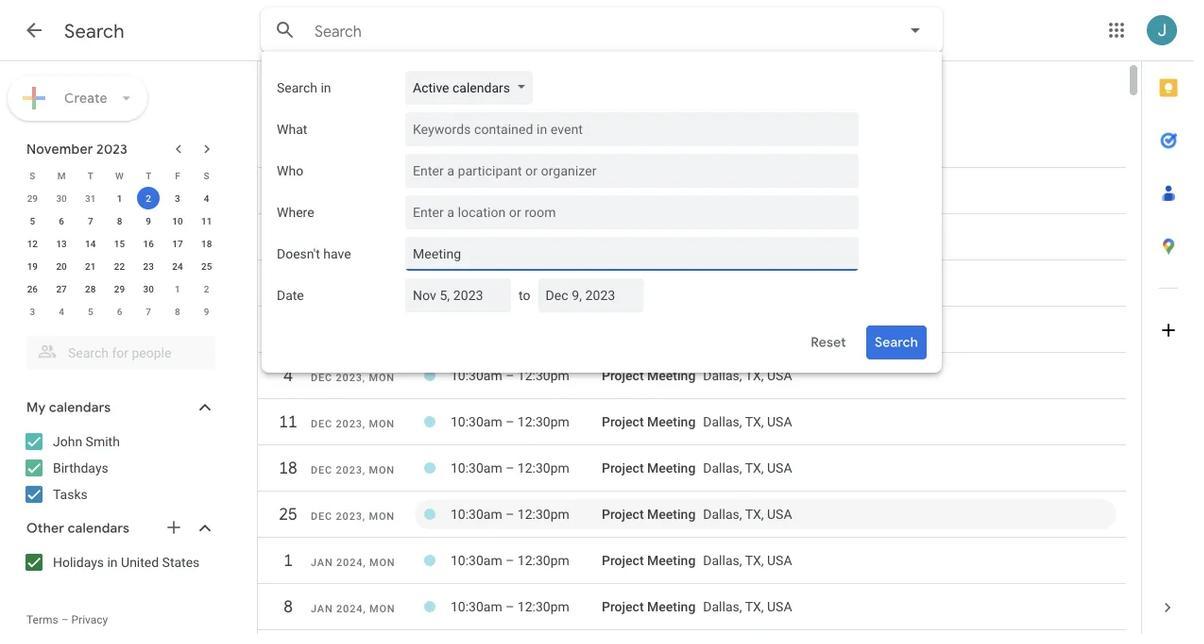 Task type: locate. For each thing, give the bounding box(es) containing it.
1 vertical spatial 29
[[114, 283, 125, 295]]

project meeting dallas, tx, usa for 4
[[602, 368, 792, 384]]

jan 2024 , mon right 8 link
[[311, 604, 395, 615]]

10:30am – 12:30pm cell
[[451, 99, 602, 129], [451, 176, 602, 206], [451, 222, 602, 252], [451, 268, 602, 299], [451, 361, 602, 391], [451, 407, 602, 437], [451, 453, 602, 484], [451, 500, 602, 530], [451, 546, 602, 576], [451, 592, 602, 623]]

, for 4
[[363, 372, 366, 384]]

5 project meeting button from the top
[[602, 368, 696, 384]]

jan right 8 link
[[311, 604, 333, 615]]

mon inside the 8 row
[[369, 604, 395, 615]]

1 down 25 link
[[283, 550, 292, 572]]

project meeting button down '18' row
[[602, 507, 696, 523]]

19
[[27, 261, 38, 272]]

terms link
[[26, 614, 58, 627]]

mon right 8 link
[[369, 604, 395, 615]]

project meeting button inside 1 row
[[602, 553, 696, 569]]

1 s from the left
[[30, 170, 35, 181]]

0 horizontal spatial 2
[[146, 193, 151, 204]]

– inside '18' row
[[506, 461, 514, 476]]

5 10:30am – 12:30pm from the top
[[451, 368, 569, 384]]

usa for 8
[[767, 600, 792, 615]]

project inside "4" row
[[602, 368, 644, 384]]

none search field containing search in
[[261, 8, 943, 373]]

7 10:30am – 12:30pm cell from the top
[[451, 453, 602, 484]]

10 project meeting button from the top
[[602, 600, 696, 615]]

0 vertical spatial 30
[[278, 73, 297, 95]]

search
[[64, 19, 125, 43], [277, 80, 317, 95]]

3 dec 2023 , mon from the top
[[311, 465, 395, 477]]

10:30am inside the 8 row
[[451, 600, 502, 615]]

2 dallas, from the top
[[703, 183, 742, 199]]

meeting inside row
[[647, 183, 696, 199]]

10:30am – 12:30pm cell inside 25 row
[[451, 500, 602, 530]]

30 down 23
[[143, 283, 154, 295]]

3 project meeting button from the top
[[602, 229, 696, 245]]

t
[[88, 170, 93, 181], [146, 170, 151, 181]]

usa inside 13 row
[[767, 229, 792, 245]]

jan 2024 , mon right 1 link
[[311, 557, 395, 569]]

16 element
[[137, 232, 160, 255]]

9 down 2, today element
[[146, 215, 151, 227]]

m
[[57, 170, 66, 181]]

mon for 25
[[369, 511, 395, 523]]

11 link
[[271, 405, 305, 439]]

5 dallas, from the top
[[703, 414, 742, 430]]

tx, for 8
[[745, 600, 764, 615]]

– for 20
[[506, 276, 514, 291]]

9 10:30am – 12:30pm from the top
[[451, 553, 569, 569]]

1 dec 2023 , mon from the top
[[311, 372, 395, 384]]

1 horizontal spatial 5
[[88, 306, 93, 317]]

1 horizontal spatial 10
[[451, 76, 465, 92]]

10 project from the top
[[602, 553, 644, 569]]

6 10:30am – 12:30pm from the top
[[451, 414, 569, 430]]

1 vertical spatial 6
[[117, 306, 122, 317]]

1 up december 8 element
[[175, 283, 180, 295]]

dec inside '18' row
[[311, 465, 333, 477]]

december 7 element
[[137, 300, 160, 323]]

1 horizontal spatial t
[[146, 170, 151, 181]]

1 vertical spatial search
[[277, 80, 317, 95]]

2 vertical spatial 30
[[143, 283, 154, 295]]

dec 2023 , mon inside 25 row
[[311, 511, 395, 523]]

dec right 4 link
[[311, 372, 333, 384]]

30
[[278, 73, 297, 95], [56, 193, 67, 204], [143, 283, 154, 295]]

18
[[201, 238, 212, 249], [278, 458, 297, 479]]

1 2024 from the top
[[336, 557, 363, 569]]

tx, inside 25 row
[[745, 507, 764, 523]]

9 dallas, from the top
[[703, 600, 742, 615]]

12:30pm inside the 8 row
[[518, 600, 569, 615]]

1 10:30am from the top
[[451, 107, 502, 122]]

4 12:30pm from the top
[[518, 276, 569, 291]]

13 row
[[258, 220, 1126, 264]]

3 usa from the top
[[767, 229, 792, 245]]

0 horizontal spatial search
[[64, 19, 125, 43]]

0 horizontal spatial s
[[30, 170, 35, 181]]

usa for 13
[[767, 229, 792, 245]]

2 vertical spatial 2
[[204, 283, 209, 295]]

meeting
[[647, 107, 696, 122], [647, 183, 696, 199], [647, 229, 696, 245], [647, 276, 696, 291], [647, 368, 696, 384], [647, 414, 696, 430], [647, 461, 696, 476], [647, 507, 696, 523], [647, 553, 696, 569], [647, 600, 696, 615]]

3 project meeting dallas, tx, usa from the top
[[602, 229, 792, 245]]

4 down the 27 element
[[59, 306, 64, 317]]

meeting inside 13 row
[[647, 229, 696, 245]]

15 element
[[108, 232, 131, 255]]

0 vertical spatial 5
[[30, 215, 35, 227]]

1 dec from the top
[[311, 372, 333, 384]]

project meeting button for 13
[[602, 229, 696, 245]]

10 – 11am cell
[[451, 69, 602, 99]]

4 for 4 link
[[283, 365, 292, 387]]

1 horizontal spatial 18
[[278, 458, 297, 479]]

7 project meeting button from the top
[[602, 461, 696, 476]]

8 inside 8 link
[[283, 597, 292, 618]]

other calendars
[[26, 521, 129, 538]]

0 vertical spatial 2
[[451, 137, 458, 152]]

tx, inside the 8 row
[[745, 600, 764, 615]]

3
[[175, 193, 180, 204], [30, 306, 35, 317]]

dec inside 25 row
[[311, 511, 333, 523]]

row containing 10:30am – 12:30pm
[[258, 174, 1126, 217]]

dec 2023 , mon right 18 link
[[311, 465, 395, 477]]

, right 25 link
[[363, 511, 366, 523]]

project meeting button down keywords not contained in event text box
[[602, 276, 696, 291]]

dallas, inside '18' row
[[703, 461, 742, 476]]

mon right 11 link
[[369, 418, 395, 430]]

dec 2023 , mon
[[311, 372, 395, 384], [311, 418, 395, 430], [311, 465, 395, 477], [311, 511, 395, 523]]

1 vertical spatial 9
[[204, 306, 209, 317]]

10:30am – 12:30pm cell inside 20 row
[[451, 268, 602, 299]]

– inside 1 row
[[506, 553, 514, 569]]

project down '18' row
[[602, 507, 644, 523]]

1 usa from the top
[[767, 107, 792, 122]]

Keywords contained in event text field
[[413, 112, 844, 146]]

1 vertical spatial 18
[[278, 458, 297, 479]]

dec right 25 link
[[311, 511, 333, 523]]

10:30am – 12:30pm for 18
[[451, 461, 569, 476]]

2 vertical spatial 8
[[283, 597, 292, 618]]

1 horizontal spatial 29
[[114, 283, 125, 295]]

1 vertical spatial 2
[[146, 193, 151, 204]]

0 horizontal spatial 30
[[56, 193, 67, 204]]

10:30am inside "4" row
[[451, 368, 502, 384]]

2 dec from the top
[[311, 418, 333, 430]]

holidays
[[53, 555, 104, 571]]

8 project meeting dallas, tx, usa from the top
[[602, 553, 792, 569]]

meeting inside 11 row
[[647, 414, 696, 430]]

2 inside 30 row group
[[451, 137, 458, 152]]

project meeting dallas, tx, usa down '18' row
[[602, 507, 792, 523]]

3 dallas, from the top
[[703, 229, 742, 245]]

dallas, for 25
[[703, 507, 742, 523]]

calendars up holidays
[[68, 521, 129, 538]]

26 element
[[21, 278, 44, 300]]

6 project meeting button from the top
[[602, 414, 696, 430]]

1 horizontal spatial 8
[[175, 306, 180, 317]]

dec
[[311, 372, 333, 384], [311, 418, 333, 430], [311, 465, 333, 477], [311, 511, 333, 523]]

– inside 25 row
[[506, 507, 514, 523]]

project meeting dallas, tx, usa for 11
[[602, 414, 792, 430]]

0 vertical spatial calendars
[[452, 80, 510, 95]]

18 row
[[258, 452, 1126, 495]]

10 for 10 – 11am
[[451, 76, 465, 92]]

meeting down 11 row
[[647, 461, 696, 476]]

6 10:30am – 12:30pm cell from the top
[[451, 407, 602, 437]]

2 – 4pm cell
[[451, 129, 602, 160]]

2024
[[336, 557, 363, 569], [336, 604, 363, 615]]

6 project from the top
[[602, 368, 644, 384]]

1 horizontal spatial 30
[[143, 283, 154, 295]]

0 vertical spatial 18
[[201, 238, 212, 249]]

1 vertical spatial 10
[[172, 215, 183, 227]]

s right f
[[204, 170, 209, 181]]

10 up 17
[[172, 215, 183, 227]]

0 horizontal spatial 25
[[201, 261, 212, 272]]

4 project from the top
[[602, 229, 644, 245]]

project meeting button up 11 row
[[602, 368, 696, 384]]

7 project from the top
[[602, 414, 644, 430]]

12 element
[[21, 232, 44, 255]]

dec right 11 link
[[311, 418, 333, 430]]

4 project meeting dallas, tx, usa from the top
[[602, 368, 792, 384]]

jan 2024 , mon for 1
[[311, 557, 395, 569]]

7 down 30 element
[[146, 306, 151, 317]]

mon inside 11 row
[[369, 418, 395, 430]]

11
[[201, 215, 212, 227], [278, 411, 297, 433]]

2023 inside 25 row
[[336, 511, 363, 523]]

2, today element
[[137, 187, 160, 210]]

4 up 11 element
[[204, 193, 209, 204]]

None search field
[[261, 8, 943, 373]]

10:30am – 12:30pm for 8
[[451, 600, 569, 615]]

project meeting dallas, tx, usa inside 11 row
[[602, 414, 792, 430]]

7 up 14 element
[[88, 215, 93, 227]]

create button
[[8, 76, 147, 121]]

5 tx, from the top
[[745, 414, 764, 430]]

usa inside "4" row
[[767, 368, 792, 384]]

0 vertical spatial jan
[[311, 557, 333, 569]]

, for 8
[[363, 604, 366, 615]]

dec 2023 , mon for 25
[[311, 511, 395, 523]]

11 inside 11 link
[[278, 411, 297, 433]]

29 for october 29 element
[[27, 193, 38, 204]]

1 vertical spatial 11
[[278, 411, 297, 433]]

18 up 25 link
[[278, 458, 297, 479]]

30 inside 'row'
[[278, 73, 297, 95]]

w
[[115, 170, 124, 181]]

cell for 25 row
[[602, 500, 1117, 530]]

tx, for 11
[[745, 414, 764, 430]]

november
[[26, 141, 93, 158]]

10
[[451, 76, 465, 92], [172, 215, 183, 227]]

25 down the 18 element at the top left of page
[[201, 261, 212, 272]]

0 horizontal spatial 1
[[117, 193, 122, 204]]

7 meeting from the top
[[647, 461, 696, 476]]

project for project meeting "button" within 11 row
[[602, 414, 644, 430]]

date
[[277, 288, 304, 303]]

usa inside 11 row
[[767, 414, 792, 430]]

25 link
[[271, 498, 305, 532]]

10:30am – 12:30pm
[[451, 107, 569, 122], [451, 183, 569, 199], [451, 229, 569, 245], [451, 276, 569, 291], [451, 368, 569, 384], [451, 414, 569, 430], [451, 461, 569, 476], [451, 507, 569, 523], [451, 553, 569, 569], [451, 600, 569, 615]]

10:30am – 12:30pm cell for 8
[[451, 592, 602, 623]]

1 project meeting button from the top
[[602, 107, 696, 122]]

13 down where
[[278, 226, 297, 248]]

jan inside 1 row
[[311, 557, 333, 569]]

20 element
[[50, 255, 73, 278]]

2 horizontal spatial 30
[[278, 73, 297, 95]]

1 horizontal spatial 20
[[278, 273, 297, 294]]

december 5 element
[[79, 300, 102, 323]]

in
[[321, 80, 331, 95], [107, 555, 118, 571]]

2 horizontal spatial 4
[[283, 365, 292, 387]]

meeting up enter a participant or organizer text box
[[647, 107, 696, 122]]

4
[[204, 193, 209, 204], [59, 306, 64, 317], [283, 365, 292, 387]]

2 horizontal spatial 1
[[283, 550, 292, 572]]

project for project meeting "button" in the '18' row
[[602, 461, 644, 476]]

29 for 29 element
[[114, 283, 125, 295]]

2023 inside 30 'row'
[[336, 80, 363, 92]]

, for 18
[[363, 465, 366, 477]]

f
[[175, 170, 180, 181]]

10:30am – 12:30pm cell inside 13 row
[[451, 222, 602, 252]]

1 horizontal spatial 11
[[278, 411, 297, 433]]

2 meeting from the top
[[647, 183, 696, 199]]

2024 right 8 link
[[336, 604, 363, 615]]

8 down 1 link
[[283, 597, 292, 618]]

project meeting button down 25 row
[[602, 553, 696, 569]]

1 t from the left
[[88, 170, 93, 181]]

tx,
[[745, 107, 764, 122], [745, 183, 764, 199], [745, 229, 764, 245], [745, 368, 764, 384], [745, 414, 764, 430], [745, 461, 764, 476], [745, 507, 764, 523], [745, 553, 764, 569], [745, 600, 764, 615]]

8 12:30pm from the top
[[518, 507, 569, 523]]

4 project meeting button from the top
[[602, 276, 696, 291]]

29 down 22
[[114, 283, 125, 295]]

project meeting button up project meeting
[[602, 229, 696, 245]]

, inside 25 row
[[363, 511, 366, 523]]

10:30am
[[451, 107, 502, 122], [451, 183, 502, 199], [451, 229, 502, 245], [451, 276, 502, 291], [451, 368, 502, 384], [451, 414, 502, 430], [451, 461, 502, 476], [451, 507, 502, 523], [451, 553, 502, 569], [451, 600, 502, 615]]

tx, for 18
[[745, 461, 764, 476]]

mon right 1 link
[[369, 557, 395, 569]]

december 8 element
[[166, 300, 189, 323]]

29 element
[[108, 278, 131, 300]]

2 10:30am – 12:30pm from the top
[[451, 183, 569, 199]]

7
[[88, 215, 93, 227], [146, 306, 151, 317]]

0 horizontal spatial 10
[[172, 215, 183, 227]]

5 project meeting dallas, tx, usa from the top
[[602, 414, 792, 430]]

1 vertical spatial 1
[[175, 283, 180, 295]]

23
[[143, 261, 154, 272]]

project
[[602, 107, 644, 122], [602, 137, 644, 152], [602, 183, 644, 199], [602, 229, 644, 245], [602, 276, 644, 291], [602, 368, 644, 384], [602, 414, 644, 430], [602, 461, 644, 476], [602, 507, 644, 523], [602, 553, 644, 569], [602, 600, 644, 615]]

dec inside 11 row
[[311, 418, 333, 430]]

30 row group
[[258, 67, 1126, 168]]

28 element
[[79, 278, 102, 300]]

13 for the 13 "element" in the left top of the page
[[56, 238, 67, 249]]

7 tx, from the top
[[745, 507, 764, 523]]

9 project from the top
[[602, 507, 644, 523]]

31
[[85, 193, 96, 204]]

jan 2024 , mon for 8
[[311, 604, 395, 615]]

october 30 element
[[50, 187, 73, 210]]

18 down 11 element
[[201, 238, 212, 249]]

1 vertical spatial 25
[[278, 504, 297, 526]]

meeting for 13
[[647, 229, 696, 245]]

jan for 8
[[311, 604, 333, 615]]

1 row
[[258, 544, 1126, 588]]

jan inside the 8 row
[[311, 604, 333, 615]]

project up project meeting
[[602, 229, 644, 245]]

4 dallas, from the top
[[703, 368, 742, 384]]

10:30am inside 11 row
[[451, 414, 502, 430]]

1 horizontal spatial 4
[[204, 193, 209, 204]]

9 10:30am – 12:30pm cell from the top
[[451, 546, 602, 576]]

mon right 4 link
[[369, 372, 395, 384]]

project meeting dallas, tx, usa down 25 row
[[602, 553, 792, 569]]

10:30am – 12:30pm inside the 8 row
[[451, 600, 569, 615]]

row group containing 29
[[18, 187, 221, 323]]

8 row
[[258, 590, 1126, 634]]

2023 inside '18' row
[[336, 465, 363, 477]]

0 vertical spatial 25
[[201, 261, 212, 272]]

8 dallas, from the top
[[703, 553, 742, 569]]

meeting down 25 row
[[647, 553, 696, 569]]

12:30pm inside 13 row
[[518, 229, 569, 245]]

2024 for 1
[[336, 557, 363, 569]]

calendars up john smith
[[49, 400, 111, 417]]

s up october 29 element
[[30, 170, 35, 181]]

project meeting dallas, tx, usa down 1 row
[[602, 600, 792, 615]]

3 10:30am – 12:30pm cell from the top
[[451, 222, 602, 252]]

1 horizontal spatial in
[[321, 80, 331, 95]]

project inside the 8 row
[[602, 600, 644, 615]]

10:30am for 11
[[451, 414, 502, 430]]

usa inside 1 row
[[767, 553, 792, 569]]

2 project meeting dallas, tx, usa from the top
[[602, 183, 792, 199]]

0 vertical spatial 29
[[27, 193, 38, 204]]

10:30am – 12:30pm cell inside 1 row
[[451, 546, 602, 576]]

10 10:30am – 12:30pm cell from the top
[[451, 592, 602, 623]]

11 inside 11 element
[[201, 215, 212, 227]]

12:30pm inside "4" row
[[518, 368, 569, 384]]

1 vertical spatial 7
[[146, 306, 151, 317]]

november 2023
[[26, 141, 128, 158]]

18 for 18 link
[[278, 458, 297, 479]]

dec 2023 , mon right 25 link
[[311, 511, 395, 523]]

meeting inside 20 row
[[647, 276, 696, 291]]

project meeting dallas, tx, usa down 11 row
[[602, 461, 792, 476]]

25
[[201, 261, 212, 272], [278, 504, 297, 526]]

usa for 25
[[767, 507, 792, 523]]

5 project from the top
[[602, 276, 644, 291]]

project meeting button down 1 row
[[602, 600, 696, 615]]

6 dallas, from the top
[[703, 461, 742, 476]]

s
[[30, 170, 35, 181], [204, 170, 209, 181]]

4 usa from the top
[[767, 368, 792, 384]]

5 12:30pm from the top
[[518, 368, 569, 384]]

Keywords not contained in event text field
[[413, 237, 844, 271]]

0 horizontal spatial 4
[[59, 306, 64, 317]]

in left united
[[107, 555, 118, 571]]

meeting up project meeting
[[647, 229, 696, 245]]

project up 11 row
[[602, 368, 644, 384]]

2 10:30am – 12:30pm cell from the top
[[451, 176, 602, 206]]

18 element
[[195, 232, 218, 255]]

mon right 18 link
[[369, 465, 395, 477]]

2023 right 25 link
[[336, 511, 363, 523]]

29
[[27, 193, 38, 204], [114, 283, 125, 295]]

2023 inside "4" row
[[336, 372, 363, 384]]

search up what
[[277, 80, 317, 95]]

search heading
[[64, 19, 125, 43]]

– inside "4" row
[[506, 368, 514, 384]]

9 tx, from the top
[[745, 600, 764, 615]]

project meeting button inside '18' row
[[602, 461, 696, 476]]

2 – 4pm
[[451, 137, 500, 152]]

12:30pm for 18
[[518, 461, 569, 476]]

december 3 element
[[21, 300, 44, 323]]

9 project meeting dallas, tx, usa from the top
[[602, 600, 792, 615]]

project meeting button down project "button"
[[602, 183, 696, 199]]

10:30am – 12:30pm cell for 11
[[451, 407, 602, 437]]

7 12:30pm from the top
[[518, 461, 569, 476]]

project down 25 row
[[602, 553, 644, 569]]

2023
[[336, 80, 363, 92], [96, 141, 128, 158], [336, 372, 363, 384], [336, 418, 363, 430], [336, 465, 363, 477], [336, 511, 363, 523]]

–
[[469, 76, 477, 92], [506, 107, 514, 122], [461, 137, 470, 152], [506, 183, 514, 199], [506, 229, 514, 245], [506, 276, 514, 291], [506, 368, 514, 384], [506, 414, 514, 430], [506, 461, 514, 476], [506, 507, 514, 523], [506, 553, 514, 569], [506, 600, 514, 615], [61, 614, 69, 627]]

project down 11 row
[[602, 461, 644, 476]]

12:30pm
[[518, 107, 569, 122], [518, 183, 569, 199], [518, 229, 569, 245], [518, 276, 569, 291], [518, 368, 569, 384], [518, 414, 569, 430], [518, 461, 569, 476], [518, 507, 569, 523], [518, 553, 569, 569], [518, 600, 569, 615]]

20 up 27
[[56, 261, 67, 272]]

0 vertical spatial in
[[321, 80, 331, 95]]

0 vertical spatial 11
[[201, 215, 212, 227]]

30 down m
[[56, 193, 67, 204]]

2023 for 4
[[336, 372, 363, 384]]

project meeting dallas, tx, usa up 11 row
[[602, 368, 792, 384]]

0 horizontal spatial 11
[[201, 215, 212, 227]]

meeting inside 1 row
[[647, 553, 696, 569]]

10 meeting from the top
[[647, 600, 696, 615]]

10 10:30am from the top
[[451, 600, 502, 615]]

0 horizontal spatial 9
[[146, 215, 151, 227]]

5 10:30am – 12:30pm cell from the top
[[451, 361, 602, 391]]

4 10:30am – 12:30pm cell from the top
[[451, 268, 602, 299]]

, inside 11 row
[[363, 418, 366, 430]]

december 4 element
[[50, 300, 73, 323]]

meeting for 11
[[647, 414, 696, 430]]

0 horizontal spatial 6
[[59, 215, 64, 227]]

3 12:30pm from the top
[[518, 229, 569, 245]]

25 down 18 link
[[278, 504, 297, 526]]

None search field
[[0, 329, 234, 370]]

1 horizontal spatial 9
[[204, 306, 209, 317]]

dec for 11
[[311, 418, 333, 430]]

search options image
[[896, 11, 934, 49]]

meeting inside '18' row
[[647, 461, 696, 476]]

what
[[277, 121, 307, 137]]

20 inside 'link'
[[278, 273, 297, 294]]

dec 2023 , mon inside 11 row
[[311, 418, 395, 430]]

dallas, inside "4" row
[[703, 368, 742, 384]]

meeting down "4" row
[[647, 414, 696, 430]]

9 project meeting button from the top
[[602, 553, 696, 569]]

29 left the october 30 element
[[27, 193, 38, 204]]

8 down december 1 element
[[175, 306, 180, 317]]

2 for 2, today element
[[146, 193, 151, 204]]

1 horizontal spatial s
[[204, 170, 209, 181]]

10 12:30pm from the top
[[518, 600, 569, 615]]

10:30am – 12:30pm inside row
[[451, 183, 569, 199]]

jan for 1
[[311, 557, 333, 569]]

0 vertical spatial jan 2024 , mon
[[311, 557, 395, 569]]

11 up 18 link
[[278, 411, 297, 433]]

25 row
[[258, 498, 1126, 541]]

meeting inside the 8 row
[[647, 600, 696, 615]]

0 vertical spatial 1
[[117, 193, 122, 204]]

december 6 element
[[108, 300, 131, 323]]

3 down f
[[175, 193, 180, 204]]

2 horizontal spatial 2
[[451, 137, 458, 152]]

8 up 15 element
[[117, 215, 122, 227]]

project meeting dallas, tx, usa up project "button"
[[602, 107, 792, 122]]

– inside 13 row
[[506, 229, 514, 245]]

0 horizontal spatial 18
[[201, 238, 212, 249]]

6 10:30am from the top
[[451, 414, 502, 430]]

12:30pm inside 1 row
[[518, 553, 569, 569]]

16
[[143, 238, 154, 249]]

project meeting dallas, tx, usa inside 30 row group
[[602, 107, 792, 122]]

7 project meeting dallas, tx, usa from the top
[[602, 507, 792, 523]]

calendars inside 'dropdown button'
[[49, 400, 111, 417]]

tab list
[[1142, 61, 1194, 582]]

project meeting dallas, tx, usa inside 13 row
[[602, 229, 792, 245]]

project meeting button inside "4" row
[[602, 368, 696, 384]]

7 usa from the top
[[767, 507, 792, 523]]

30 left 'oct'
[[278, 73, 297, 95]]

11 project from the top
[[602, 600, 644, 615]]

, inside the 8 row
[[363, 604, 366, 615]]

4 inside 4 link
[[283, 365, 292, 387]]

6 project meeting dallas, tx, usa from the top
[[602, 461, 792, 476]]

6
[[59, 215, 64, 227], [117, 306, 122, 317]]

9
[[146, 215, 151, 227], [204, 306, 209, 317]]

0 vertical spatial 3
[[175, 193, 180, 204]]

8 project from the top
[[602, 461, 644, 476]]

doesn't have
[[277, 246, 351, 262]]

tx, for 1
[[745, 553, 764, 569]]

7 10:30am from the top
[[451, 461, 502, 476]]

3 dec from the top
[[311, 465, 333, 477]]

dec 2023 , mon for 18
[[311, 465, 395, 477]]

jan 2024 , mon
[[311, 557, 395, 569], [311, 604, 395, 615]]

project up project "button"
[[602, 107, 644, 122]]

30 element
[[137, 278, 160, 300]]

t up 2 cell
[[146, 170, 151, 181]]

5 usa from the top
[[767, 414, 792, 430]]

,
[[363, 372, 366, 384], [363, 418, 366, 430], [363, 465, 366, 477], [363, 511, 366, 523], [363, 557, 366, 569], [363, 604, 366, 615]]

13 inside "element"
[[56, 238, 67, 249]]

10:30am – 12:30pm cell for 1
[[451, 546, 602, 576]]

grid
[[258, 61, 1126, 635]]

project meeting button up project "button"
[[602, 107, 696, 122]]

search image
[[266, 11, 304, 49]]

1 horizontal spatial 2
[[204, 283, 209, 295]]

, right 1 link
[[363, 557, 366, 569]]

0 vertical spatial 10
[[451, 76, 465, 92]]

project inside 25 row
[[602, 507, 644, 523]]

1 jan 2024 , mon from the top
[[311, 557, 395, 569]]

6 down 29 element
[[117, 306, 122, 317]]

5 10:30am from the top
[[451, 368, 502, 384]]

5
[[30, 215, 35, 227], [88, 306, 93, 317]]

27 element
[[50, 278, 73, 300]]

project meeting dallas, tx, usa for 13
[[602, 229, 792, 245]]

usa for 11
[[767, 414, 792, 430]]

4 link
[[271, 359, 305, 393]]

0 horizontal spatial 13
[[56, 238, 67, 249]]

row containing s
[[18, 164, 221, 187]]

1 vertical spatial 2024
[[336, 604, 363, 615]]

project for project meeting "button" within "4" row
[[602, 368, 644, 384]]

20 down 'doesn't'
[[278, 273, 297, 294]]

2 vertical spatial 1
[[283, 550, 292, 572]]

2 horizontal spatial 8
[[283, 597, 292, 618]]

0 horizontal spatial t
[[88, 170, 93, 181]]

10 10:30am – 12:30pm from the top
[[451, 600, 569, 615]]

project meeting button inside 25 row
[[602, 507, 696, 523]]

1 vertical spatial jan 2024 , mon
[[311, 604, 395, 615]]

project meeting button down 11 row
[[602, 461, 696, 476]]

0 horizontal spatial 8
[[117, 215, 122, 227]]

10:30am for 4
[[451, 368, 502, 384]]

8 10:30am – 12:30pm cell from the top
[[451, 500, 602, 530]]

2024 for 8
[[336, 604, 363, 615]]

10:30am inside '18' row
[[451, 461, 502, 476]]

0 horizontal spatial 20
[[56, 261, 67, 272]]

– for 25
[[506, 507, 514, 523]]

1 12:30pm from the top
[[518, 107, 569, 122]]

4 10:30am from the top
[[451, 276, 502, 291]]

2024 right 1 link
[[336, 557, 363, 569]]

2 cell
[[134, 187, 163, 210]]

1 horizontal spatial search
[[277, 80, 317, 95]]

my calendars button
[[4, 393, 234, 423]]

tx, for 13
[[745, 229, 764, 245]]

25 for the 25 'element'
[[201, 261, 212, 272]]

2 vertical spatial 4
[[283, 365, 292, 387]]

2 jan from the top
[[311, 604, 333, 615]]

1 project meeting dallas, tx, usa from the top
[[602, 107, 792, 122]]

meeting down 1 row
[[647, 600, 696, 615]]

1 vertical spatial 30
[[56, 193, 67, 204]]

oct 2023
[[311, 80, 363, 92]]

30 for the october 30 element
[[56, 193, 67, 204]]

11 up the 18 element at the top left of page
[[201, 215, 212, 227]]

1 vertical spatial in
[[107, 555, 118, 571]]

17 element
[[166, 232, 189, 255]]

project down 1 row
[[602, 600, 644, 615]]

0 horizontal spatial 7
[[88, 215, 93, 227]]

1 vertical spatial calendars
[[49, 400, 111, 417]]

11 element
[[195, 210, 218, 232]]

dec 2023 , mon right 4 link
[[311, 372, 395, 384]]

6 12:30pm from the top
[[518, 414, 569, 430]]

jan right 1 link
[[311, 557, 333, 569]]

1 vertical spatial 8
[[175, 306, 180, 317]]

0 vertical spatial search
[[64, 19, 125, 43]]

10:30am – 12:30pm inside 25 row
[[451, 507, 569, 523]]

calendars inside dropdown button
[[68, 521, 129, 538]]

1 horizontal spatial 25
[[278, 504, 297, 526]]

meeting up 13 row
[[647, 183, 696, 199]]

10:30am – 12:30pm cell for 20
[[451, 268, 602, 299]]

25 element
[[195, 255, 218, 278]]

12:30pm inside 20 row
[[518, 276, 569, 291]]

1 horizontal spatial 13
[[278, 226, 297, 248]]

dec inside "4" row
[[311, 372, 333, 384]]

1 project from the top
[[602, 107, 644, 122]]

, right 4 link
[[363, 372, 366, 384]]

10:30am inside 20 row
[[451, 276, 502, 291]]

usa inside 25 row
[[767, 507, 792, 523]]

18 for the 18 element at the top left of page
[[201, 238, 212, 249]]

project meeting button inside the 8 row
[[602, 600, 696, 615]]

8
[[117, 215, 122, 227], [175, 306, 180, 317], [283, 597, 292, 618]]

3 down 26 "element"
[[30, 306, 35, 317]]

dec 2023 , mon for 11
[[311, 418, 395, 430]]

Enter a participant or organizer text field
[[413, 154, 844, 188]]

20
[[56, 261, 67, 272], [278, 273, 297, 294]]

active calendars
[[413, 80, 510, 95]]

0 horizontal spatial in
[[107, 555, 118, 571]]

2023 right 18 link
[[336, 465, 363, 477]]

dallas, inside 1 row
[[703, 553, 742, 569]]

meeting for 8
[[647, 600, 696, 615]]

10:30am – 12:30pm inside 20 row
[[451, 276, 569, 291]]

1
[[117, 193, 122, 204], [175, 283, 180, 295], [283, 550, 292, 572]]

18 inside 18 link
[[278, 458, 297, 479]]

dallas, inside 11 row
[[703, 414, 742, 430]]

8 meeting from the top
[[647, 507, 696, 523]]

mon for 11
[[369, 418, 395, 430]]

2 project meeting button from the top
[[602, 183, 696, 199]]

8 tx, from the top
[[745, 553, 764, 569]]

dallas, for 1
[[703, 553, 742, 569]]

13 up 20 element
[[56, 238, 67, 249]]

2023 for 25
[[336, 511, 363, 523]]

meeting inside 25 row
[[647, 507, 696, 523]]

1 vertical spatial jan
[[311, 604, 333, 615]]

project for project meeting "button" within the 1 row
[[602, 553, 644, 569]]

calendars
[[452, 80, 510, 95], [49, 400, 111, 417], [68, 521, 129, 538]]

4 meeting from the top
[[647, 276, 696, 291]]

dallas,
[[703, 107, 742, 122], [703, 183, 742, 199], [703, 229, 742, 245], [703, 368, 742, 384], [703, 414, 742, 430], [703, 461, 742, 476], [703, 507, 742, 523], [703, 553, 742, 569], [703, 600, 742, 615]]

2024 inside the 8 row
[[336, 604, 363, 615]]

row
[[18, 164, 221, 187], [258, 174, 1126, 217], [18, 187, 221, 210], [18, 210, 221, 232], [18, 232, 221, 255], [18, 255, 221, 278], [18, 278, 221, 300], [18, 300, 221, 323], [258, 315, 1126, 345]]

mon inside 1 row
[[369, 557, 395, 569]]

0 vertical spatial 2024
[[336, 557, 363, 569]]

row group
[[18, 187, 221, 323]]

1 vertical spatial 4
[[59, 306, 64, 317]]

10:30am inside 25 row
[[451, 507, 502, 523]]

my calendars
[[26, 400, 111, 417]]

other
[[26, 521, 64, 538]]

project meeting dallas, tx, usa inside '18' row
[[602, 461, 792, 476]]

10 inside november 2023 grid
[[172, 215, 183, 227]]

18 inside november 2023 grid
[[201, 238, 212, 249]]

meeting up 11 row
[[647, 368, 696, 384]]

search for search in
[[277, 80, 317, 95]]

project for project meeting "button" inside 25 row
[[602, 507, 644, 523]]

1 for 1 link
[[283, 550, 292, 572]]

2
[[451, 137, 458, 152], [146, 193, 151, 204], [204, 283, 209, 295]]

12:30pm for 4
[[518, 368, 569, 384]]

1 jan from the top
[[311, 557, 333, 569]]

cell
[[602, 69, 1117, 99], [602, 99, 1117, 129], [602, 176, 1117, 206], [602, 222, 1117, 252], [451, 315, 602, 345], [602, 315, 1117, 345], [602, 361, 1117, 391], [602, 407, 1117, 437], [602, 453, 1117, 484], [602, 500, 1117, 530], [602, 546, 1117, 576], [602, 592, 1117, 623]]

have
[[323, 246, 351, 262]]

10 right active
[[451, 76, 465, 92]]

project meeting dallas, tx, usa down "4" row
[[602, 414, 792, 430]]

4 tx, from the top
[[745, 368, 764, 384]]

10:30am for 1
[[451, 553, 502, 569]]

0 horizontal spatial 3
[[30, 306, 35, 317]]

4 dec 2023 , mon from the top
[[311, 511, 395, 523]]

jan
[[311, 557, 333, 569], [311, 604, 333, 615]]

1 horizontal spatial 6
[[117, 306, 122, 317]]

28
[[85, 283, 96, 295]]

meeting down '18' row
[[647, 507, 696, 523]]

mon inside "4" row
[[369, 372, 395, 384]]

5 down october 29 element
[[30, 215, 35, 227]]

jan 2024 , mon inside 1 row
[[311, 557, 395, 569]]

project meeting dallas, tx, usa up 13 row
[[602, 183, 792, 199]]

0 vertical spatial 9
[[146, 215, 151, 227]]

8 project meeting button from the top
[[602, 507, 696, 523]]

october 31 element
[[79, 187, 102, 210]]

1 dallas, from the top
[[703, 107, 742, 122]]

project meeting button
[[602, 107, 696, 122], [602, 183, 696, 199], [602, 229, 696, 245], [602, 276, 696, 291], [602, 368, 696, 384], [602, 414, 696, 430], [602, 461, 696, 476], [602, 507, 696, 523], [602, 553, 696, 569], [602, 600, 696, 615]]

13 link
[[271, 220, 305, 254]]

mon
[[369, 372, 395, 384], [369, 418, 395, 430], [369, 465, 395, 477], [369, 511, 395, 523], [369, 557, 395, 569], [369, 604, 395, 615]]

0 horizontal spatial 29
[[27, 193, 38, 204]]

project meeting dallas, tx, usa for 8
[[602, 600, 792, 615]]

13 element
[[50, 232, 73, 255]]

4 up 11 link
[[283, 365, 292, 387]]

2 jan 2024 , mon from the top
[[311, 604, 395, 615]]

dec for 25
[[311, 511, 333, 523]]

10:30am – 12:30pm inside 1 row
[[451, 553, 569, 569]]

3 10:30am – 12:30pm from the top
[[451, 229, 569, 245]]

, right 11 link
[[363, 418, 366, 430]]

10:30am – 12:30pm cell for 18
[[451, 453, 602, 484]]

9 down december 2 'element'
[[204, 306, 209, 317]]

1 horizontal spatial 1
[[175, 283, 180, 295]]

10:30am – 12:30pm cell inside the 8 row
[[451, 592, 602, 623]]

10:30am – 12:30pm cell for 13
[[451, 222, 602, 252]]

22 element
[[108, 255, 131, 278]]

14
[[85, 238, 96, 249]]

24 element
[[166, 255, 189, 278]]

2 vertical spatial calendars
[[68, 521, 129, 538]]

8 10:30am – 12:30pm from the top
[[451, 507, 569, 523]]

project down project "button"
[[602, 183, 644, 199]]

project down "4" row
[[602, 414, 644, 430]]

1 10:30am – 12:30pm from the top
[[451, 107, 569, 122]]

1 down w
[[117, 193, 122, 204]]

0 vertical spatial 7
[[88, 215, 93, 227]]

project inside 11 row
[[602, 414, 644, 430]]

terms
[[26, 614, 58, 627]]



Task type: vqa. For each thing, say whether or not it's contained in the screenshot.


Task type: describe. For each thing, give the bounding box(es) containing it.
18 link
[[271, 452, 305, 486]]

, for 25
[[363, 511, 366, 523]]

smith
[[86, 434, 120, 450]]

10:30am – 12:30pm for 25
[[451, 507, 569, 523]]

project meeting button inside 20 row
[[602, 276, 696, 291]]

project meeting dallas, tx, usa inside row
[[602, 183, 792, 199]]

grid containing 30
[[258, 61, 1126, 635]]

calendars for active calendars
[[452, 80, 510, 95]]

united
[[121, 555, 159, 571]]

Enter a location or room text field
[[413, 196, 844, 230]]

10:30am for 20
[[451, 276, 502, 291]]

usa for 1
[[767, 553, 792, 569]]

10:30am for 18
[[451, 461, 502, 476]]

8 for 8 link
[[283, 597, 292, 618]]

meeting inside 30 row group
[[647, 107, 696, 122]]

To date text field
[[545, 279, 629, 313]]

project meeting button for 25
[[602, 507, 696, 523]]

project meeting button for 11
[[602, 414, 696, 430]]

cell for 30 'row'
[[602, 69, 1117, 99]]

11 for 11 link
[[278, 411, 297, 433]]

10 element
[[166, 210, 189, 232]]

21
[[85, 261, 96, 272]]

row containing 19
[[18, 255, 221, 278]]

12:30pm for 20
[[518, 276, 569, 291]]

project meeting button for 1
[[602, 553, 696, 569]]

2 12:30pm from the top
[[518, 183, 569, 199]]

in for search
[[321, 80, 331, 95]]

8 link
[[271, 590, 305, 624]]

0 vertical spatial 8
[[117, 215, 122, 227]]

row containing 3
[[18, 300, 221, 323]]

calendars for my calendars
[[49, 400, 111, 417]]

– for 1
[[506, 553, 514, 569]]

12
[[27, 238, 38, 249]]

dec for 18
[[311, 465, 333, 477]]

12:30pm for 25
[[518, 507, 569, 523]]

– for 4
[[506, 368, 514, 384]]

20 for 20 element
[[56, 261, 67, 272]]

2 project from the top
[[602, 137, 644, 152]]

where
[[277, 205, 314, 220]]

search in
[[277, 80, 331, 95]]

project for project meeting "button" inside the the 8 row
[[602, 600, 644, 615]]

10:30am – 12:30pm for 20
[[451, 276, 569, 291]]

1 link
[[271, 544, 305, 578]]

dec for 4
[[311, 372, 333, 384]]

2 for december 2 'element'
[[204, 283, 209, 295]]

create
[[64, 90, 108, 107]]

active
[[413, 80, 449, 95]]

john
[[53, 434, 82, 450]]

my
[[26, 400, 46, 417]]

12:30pm inside 30 row group
[[518, 107, 569, 122]]

4 row
[[258, 359, 1126, 402]]

– for 18
[[506, 461, 514, 476]]

row containing 26
[[18, 278, 221, 300]]

4pm
[[473, 137, 500, 152]]

– for 30
[[469, 76, 477, 92]]

privacy link
[[71, 614, 108, 627]]

october 29 element
[[21, 187, 44, 210]]

cell for 11 row
[[602, 407, 1117, 437]]

10:30am – 12:30pm for 11
[[451, 414, 569, 430]]

1 for december 1 element
[[175, 283, 180, 295]]

december 2 element
[[195, 278, 218, 300]]

row containing 12
[[18, 232, 221, 255]]

december 1 element
[[166, 278, 189, 300]]

holidays in united states
[[53, 555, 200, 571]]

10:30am inside 30 row group
[[451, 107, 502, 122]]

dallas, for 13
[[703, 229, 742, 245]]

26
[[27, 283, 38, 295]]

cell for the 8 row
[[602, 592, 1117, 623]]

25 for 25 link
[[278, 504, 297, 526]]

dallas, for 4
[[703, 368, 742, 384]]

privacy
[[71, 614, 108, 627]]

10:30am for 8
[[451, 600, 502, 615]]

24
[[172, 261, 183, 272]]

project for ninth project meeting "button" from the bottom of the page
[[602, 183, 644, 199]]

go back image
[[23, 19, 45, 42]]

1 horizontal spatial 7
[[146, 306, 151, 317]]

15
[[114, 238, 125, 249]]

10:30am – 12:30pm for 13
[[451, 229, 569, 245]]

calendars for other calendars
[[68, 521, 129, 538]]

cell for 30 row group
[[602, 99, 1117, 129]]

tasks
[[53, 487, 88, 503]]

tx, inside row
[[745, 183, 764, 199]]

10:30am – 12:30pm for 4
[[451, 368, 569, 384]]

14 element
[[79, 232, 102, 255]]

2 s from the left
[[204, 170, 209, 181]]

oct
[[311, 80, 333, 92]]

dallas, for 11
[[703, 414, 742, 430]]

11 for 11 element
[[201, 215, 212, 227]]

6 inside december 6 element
[[117, 306, 122, 317]]

30 link
[[271, 67, 305, 101]]

20 link
[[271, 266, 305, 300]]

cell for 13 row
[[602, 222, 1117, 252]]

27
[[56, 283, 67, 295]]

project meeting
[[602, 276, 696, 291]]

0 vertical spatial 4
[[204, 193, 209, 204]]

10:30am – 12:30pm inside 30 row group
[[451, 107, 569, 122]]

2 t from the left
[[146, 170, 151, 181]]

12:30pm for 13
[[518, 229, 569, 245]]

my calendars list
[[4, 427, 234, 510]]

november 2023 grid
[[18, 164, 221, 323]]

23 element
[[137, 255, 160, 278]]

cell for 1 row
[[602, 546, 1117, 576]]

11am
[[481, 76, 514, 92]]

30 row
[[258, 67, 1126, 111]]

in for holidays
[[107, 555, 118, 571]]

2023 for 11
[[336, 418, 363, 430]]

terms – privacy
[[26, 614, 108, 627]]

dallas, for 18
[[703, 461, 742, 476]]

22
[[114, 261, 125, 272]]

project meeting dallas, tx, usa for 1
[[602, 553, 792, 569]]

doesn't
[[277, 246, 320, 262]]

17
[[172, 238, 183, 249]]

project meeting dallas, tx, usa for 18
[[602, 461, 792, 476]]

dallas, inside 30 row group
[[703, 107, 742, 122]]

to
[[519, 288, 530, 303]]

21 element
[[79, 255, 102, 278]]

– for 13
[[506, 229, 514, 245]]

1 vertical spatial 3
[[30, 306, 35, 317]]

row containing 29
[[18, 187, 221, 210]]

10:30am for 13
[[451, 229, 502, 245]]

add other calendars image
[[164, 519, 183, 538]]

states
[[162, 555, 200, 571]]

Search text field
[[315, 22, 851, 41]]

10 – 11am
[[451, 76, 514, 92]]

2023 up w
[[96, 141, 128, 158]]

19 element
[[21, 255, 44, 278]]

1 horizontal spatial 3
[[175, 193, 180, 204]]

usa inside 30 row group
[[767, 107, 792, 122]]

, for 1
[[363, 557, 366, 569]]

2 10:30am from the top
[[451, 183, 502, 199]]

2 usa from the top
[[767, 183, 792, 199]]

4 for december 4 element
[[59, 306, 64, 317]]

mon for 1
[[369, 557, 395, 569]]

meeting for 4
[[647, 368, 696, 384]]

project button
[[602, 137, 644, 152]]

Search for people text field
[[38, 336, 204, 370]]

2 for 2 – 4pm
[[451, 137, 458, 152]]

meeting for 18
[[647, 461, 696, 476]]

usa for 4
[[767, 368, 792, 384]]

dallas, for 8
[[703, 600, 742, 615]]

1 10:30am – 12:30pm cell from the top
[[451, 99, 602, 129]]

project meeting button for 8
[[602, 600, 696, 615]]

30 for 30 link
[[278, 73, 297, 95]]

1 vertical spatial 5
[[88, 306, 93, 317]]

other calendars button
[[4, 514, 234, 544]]

13 for 13 link
[[278, 226, 297, 248]]

11 row
[[258, 405, 1126, 449]]

who
[[277, 163, 303, 179]]

From date text field
[[413, 279, 496, 313]]

december 9 element
[[195, 300, 218, 323]]

project for first project meeting "button" from the top of the page
[[602, 107, 644, 122]]

search for search
[[64, 19, 125, 43]]

12:30pm for 1
[[518, 553, 569, 569]]

row containing 5
[[18, 210, 221, 232]]

10 for 10
[[172, 215, 183, 227]]

20 row
[[258, 266, 1126, 310]]

10:30am – 12:30pm cell for 25
[[451, 500, 602, 530]]

0 vertical spatial 6
[[59, 215, 64, 227]]

, for 11
[[363, 418, 366, 430]]

0 horizontal spatial 5
[[30, 215, 35, 227]]

project inside 20 row
[[602, 276, 644, 291]]

meeting for 1
[[647, 553, 696, 569]]

tx, inside 30 row group
[[745, 107, 764, 122]]

birthdays
[[53, 461, 108, 476]]

10:30am – 12:30pm for 1
[[451, 553, 569, 569]]

30 for 30 element
[[143, 283, 154, 295]]

12:30pm for 11
[[518, 414, 569, 430]]

john smith
[[53, 434, 120, 450]]



